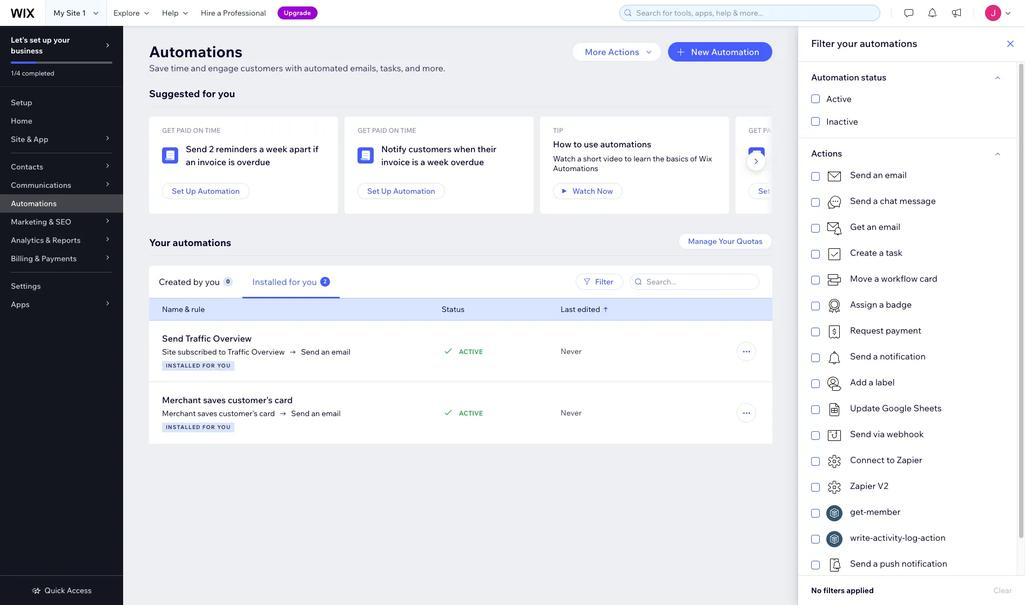 Task type: describe. For each thing, give the bounding box(es) containing it.
my
[[53, 8, 65, 18]]

get paid on time for send 2 reminders a week apart if an invoice is overdue
[[162, 126, 221, 135]]

v2
[[878, 481, 889, 492]]

category image for update google sheets
[[827, 402, 843, 418]]

1 vertical spatial actions
[[811, 148, 842, 159]]

active for send traffic overview
[[459, 348, 483, 356]]

edited
[[578, 305, 600, 314]]

no
[[811, 586, 822, 596]]

icon image for create a task
[[827, 246, 843, 263]]

category image for get-
[[827, 506, 843, 522]]

installed for merchant
[[166, 424, 201, 431]]

category image for send
[[827, 428, 843, 444]]

tasks,
[[380, 63, 403, 73]]

category image for send 2 reminders a week apart if an invoice is overdue
[[162, 147, 178, 164]]

communications
[[11, 180, 71, 190]]

2 and from the left
[[405, 63, 420, 73]]

hire a professional
[[201, 8, 266, 18]]

hire a professional link
[[194, 0, 273, 26]]

watch inside "tip how to use automations watch a short video to learn the basics of wix automations"
[[553, 154, 576, 164]]

overdue inside send 2 reminders a week apart if an invoice is overdue
[[237, 157, 270, 167]]

setup
[[11, 98, 32, 108]]

Assign a badge checkbox
[[811, 298, 1004, 314]]

Connect to Zapier checkbox
[[811, 454, 1004, 470]]

icon image for add a label
[[827, 376, 843, 392]]

automations link
[[0, 194, 123, 213]]

site for site subscribed to traffic overview
[[162, 347, 176, 357]]

more.
[[422, 63, 445, 73]]

up for send 2 reminders a week apart if an invoice is overdue
[[186, 186, 196, 196]]

upgrade button
[[277, 6, 318, 19]]

is inside "notify customers when their invoice is a week overdue"
[[412, 157, 419, 167]]

marketing & seo button
[[0, 213, 123, 231]]

send for send category image
[[850, 429, 872, 440]]

up
[[42, 35, 52, 45]]

quick access button
[[32, 586, 92, 596]]

installed
[[252, 276, 287, 287]]

learn
[[634, 154, 651, 164]]

you for customer's
[[217, 424, 231, 431]]

2 vertical spatial card
[[259, 409, 275, 419]]

video
[[603, 154, 623, 164]]

1 merchant from the top
[[162, 395, 201, 406]]

actions inside 'popup button'
[[608, 46, 639, 57]]

send via webhook
[[850, 429, 924, 440]]

1 inside "remind customers their price quote expires in 1 week"
[[839, 157, 843, 167]]

0 vertical spatial overview
[[213, 333, 252, 344]]

manage your quotas
[[688, 237, 763, 246]]

new automation
[[691, 46, 760, 57]]

& for site
[[27, 135, 32, 144]]

customers inside automations save time and engage customers with automated emails, tasks, and more.
[[241, 63, 283, 73]]

automation inside button
[[711, 46, 760, 57]]

week inside "notify customers when their invoice is a week overdue"
[[427, 157, 449, 167]]

1 vertical spatial overview
[[251, 347, 285, 357]]

Inactive checkbox
[[811, 115, 1004, 128]]

notify customers when their invoice is a week overdue
[[381, 144, 497, 167]]

notify
[[381, 144, 407, 155]]

let's set up your business
[[11, 35, 70, 56]]

get
[[850, 221, 865, 232]]

automations inside "tip how to use automations watch a short video to learn the basics of wix automations"
[[553, 164, 598, 173]]

emails,
[[350, 63, 378, 73]]

active for merchant saves customer's card
[[459, 409, 483, 417]]

analytics & reports
[[11, 236, 81, 245]]

help
[[162, 8, 179, 18]]

rule
[[191, 305, 205, 314]]

category image for remind
[[749, 147, 765, 164]]

automation for remind customers their price quote expires in 1 week
[[784, 186, 826, 196]]

2 inside send 2 reminders a week apart if an invoice is overdue
[[209, 144, 214, 155]]

zapier inside connect to zapier checkbox
[[897, 455, 923, 466]]

a for assign a badge
[[879, 299, 884, 310]]

icon image for request payment
[[827, 324, 843, 340]]

access
[[67, 586, 92, 596]]

filter for filter
[[595, 277, 614, 287]]

get paid on time for remind customers their price quote expires in 1 week
[[749, 126, 807, 135]]

suggested for you
[[149, 88, 235, 100]]

the
[[653, 154, 665, 164]]

manage
[[688, 237, 717, 246]]

marketing & seo
[[11, 217, 71, 227]]

a for add a label
[[869, 377, 874, 388]]

filter button
[[576, 274, 623, 290]]

automations save time and engage customers with automated emails, tasks, and more.
[[149, 42, 445, 73]]

Search... field
[[643, 274, 756, 290]]

completed
[[22, 69, 54, 77]]

send for send a chat message's category icon
[[850, 196, 872, 206]]

overdue inside "notify customers when their invoice is a week overdue"
[[451, 157, 484, 167]]

tip
[[553, 126, 563, 135]]

action
[[921, 533, 946, 543]]

get-
[[850, 507, 867, 518]]

assign
[[850, 299, 878, 310]]

your inside let's set up your business
[[53, 35, 70, 45]]

1 vertical spatial customer's
[[219, 409, 258, 419]]

1 vertical spatial saves
[[198, 409, 217, 419]]

settings
[[11, 281, 41, 291]]

watch inside button
[[573, 186, 595, 196]]

automation for send 2 reminders a week apart if an invoice is overdue
[[198, 186, 240, 196]]

site subscribed to traffic overview
[[162, 347, 285, 357]]

connect
[[850, 455, 885, 466]]

update google sheets
[[850, 403, 942, 414]]

a for send a push notification
[[873, 559, 878, 569]]

to inside connect to zapier checkbox
[[887, 455, 895, 466]]

get paid on time for notify customers when their invoice is a week overdue
[[358, 126, 416, 135]]

connect to zapier
[[850, 455, 923, 466]]

icon image for assign a badge
[[827, 298, 843, 314]]

Search for tools, apps, help & more... field
[[633, 5, 877, 21]]

suggested
[[149, 88, 200, 100]]

automation up active
[[811, 72, 860, 83]]

send a push notification
[[850, 559, 948, 569]]

set
[[30, 35, 41, 45]]

1 and from the left
[[191, 63, 206, 73]]

name
[[162, 305, 183, 314]]

let's
[[11, 35, 28, 45]]

seo
[[55, 217, 71, 227]]

in
[[830, 157, 837, 167]]

automations inside "tip how to use automations watch a short video to learn the basics of wix automations"
[[600, 139, 652, 150]]

set for send 2 reminders a week apart if an invoice is overdue
[[172, 186, 184, 196]]

my site 1
[[53, 8, 86, 18]]

time for send
[[205, 126, 221, 135]]

send for send 2 reminders a week apart if an invoice is overdue's category icon
[[186, 144, 207, 155]]

automations for automations
[[11, 199, 57, 209]]

quote
[[773, 157, 796, 167]]

use
[[584, 139, 598, 150]]

set up automation button for notify customers when their invoice is a week overdue
[[358, 183, 445, 199]]

if
[[313, 144, 319, 155]]

when
[[454, 144, 476, 155]]

week inside "remind customers their price quote expires in 1 week"
[[845, 157, 867, 167]]

0 horizontal spatial traffic
[[185, 333, 211, 344]]

set up automation button for send 2 reminders a week apart if an invoice is overdue
[[162, 183, 250, 199]]

more actions button
[[572, 42, 662, 62]]

Send a chat message checkbox
[[811, 194, 1004, 211]]

app
[[33, 135, 48, 144]]

0 horizontal spatial automations
[[173, 237, 231, 249]]

create
[[850, 247, 877, 258]]

for for installed
[[289, 276, 300, 287]]

apps
[[11, 300, 30, 310]]

paid for send
[[176, 126, 192, 135]]

hire
[[201, 8, 215, 18]]

push
[[880, 559, 900, 569]]

paid for notify
[[372, 126, 387, 135]]

sheets
[[914, 403, 942, 414]]

home link
[[0, 112, 123, 130]]

of
[[690, 154, 697, 164]]

reports
[[52, 236, 81, 245]]

card inside checkbox
[[920, 273, 938, 284]]

get for notify customers when their invoice is a week overdue
[[358, 126, 371, 135]]

0 vertical spatial automations
[[860, 37, 918, 50]]

icon image for send an email
[[827, 169, 843, 185]]

explore
[[113, 8, 140, 18]]

a for send a notification
[[873, 351, 878, 362]]

you for suggested for you
[[218, 88, 235, 100]]

Request payment checkbox
[[811, 324, 1004, 340]]

Update Google Sheets checkbox
[[811, 402, 1004, 418]]

google
[[882, 403, 912, 414]]

professional
[[223, 8, 266, 18]]

installed for send
[[166, 362, 201, 370]]

setup link
[[0, 93, 123, 112]]

0 vertical spatial 1
[[82, 8, 86, 18]]

a for hire a professional
[[217, 8, 221, 18]]

for for suggested
[[202, 88, 216, 100]]

inactive
[[827, 116, 858, 127]]

set up automation for send 2 reminders a week apart if an invoice is overdue
[[172, 186, 240, 196]]

a inside "notify customers when their invoice is a week overdue"
[[421, 157, 425, 167]]

up for notify customers when their invoice is a week overdue
[[381, 186, 392, 196]]

1 vertical spatial 2
[[324, 278, 327, 285]]

quotas
[[737, 237, 763, 246]]

for for traffic
[[202, 362, 215, 370]]

1 vertical spatial card
[[275, 395, 293, 406]]

log-
[[905, 533, 921, 543]]

help button
[[156, 0, 194, 26]]

name & rule
[[162, 305, 205, 314]]

update
[[850, 403, 880, 414]]

on for notify
[[389, 126, 399, 135]]

set up automation for remind customers their price quote expires in 1 week
[[758, 186, 826, 196]]

created by you
[[159, 276, 220, 287]]

paid for remind
[[763, 126, 778, 135]]

send traffic overview
[[162, 333, 252, 344]]

up for remind customers their price quote expires in 1 week
[[772, 186, 783, 196]]

invoice inside "notify customers when their invoice is a week overdue"
[[381, 157, 410, 167]]

to down send traffic overview
[[219, 347, 226, 357]]

is inside send 2 reminders a week apart if an invoice is overdue
[[228, 157, 235, 167]]

category image for send a chat message
[[827, 194, 843, 211]]

for for saves
[[202, 424, 215, 431]]



Task type: vqa. For each thing, say whether or not it's contained in the screenshot.
product in You'Ll See Product Insights Once Your Site Gets More Than 10 Orders In Thirty Days.
no



Task type: locate. For each thing, give the bounding box(es) containing it.
more actions
[[585, 46, 639, 57]]

1 horizontal spatial filter
[[811, 37, 835, 50]]

customers for remind
[[806, 144, 849, 155]]

their left price
[[851, 144, 870, 155]]

webhook
[[887, 429, 924, 440]]

get for send 2 reminders a week apart if an invoice is overdue
[[162, 126, 175, 135]]

Move a workflow card checkbox
[[811, 272, 1004, 288]]

3 set up automation button from the left
[[749, 183, 836, 199]]

automations up watch now button
[[553, 164, 598, 173]]

overdue
[[237, 157, 270, 167], [451, 157, 484, 167]]

1 horizontal spatial traffic
[[228, 347, 250, 357]]

actions right more
[[608, 46, 639, 57]]

2 never from the top
[[561, 408, 582, 418]]

traffic down send traffic overview
[[228, 347, 250, 357]]

short
[[583, 154, 602, 164]]

Send a push notification checkbox
[[811, 558, 1004, 574]]

1 horizontal spatial week
[[427, 157, 449, 167]]

0 horizontal spatial get paid on time
[[162, 126, 221, 135]]

6 icon image from the top
[[827, 350, 843, 366]]

notification down request payment option
[[880, 351, 926, 362]]

2 horizontal spatial paid
[[763, 126, 778, 135]]

Active checkbox
[[811, 92, 1004, 105]]

2 get from the left
[[358, 126, 371, 135]]

2 horizontal spatial automations
[[860, 37, 918, 50]]

time up remind
[[792, 126, 807, 135]]

2 set from the left
[[367, 186, 380, 196]]

notification down action
[[902, 559, 948, 569]]

billing & payments button
[[0, 250, 123, 268]]

on for remind
[[780, 126, 790, 135]]

2 horizontal spatial set up automation
[[758, 186, 826, 196]]

status
[[442, 305, 465, 314]]

to left learn
[[625, 154, 632, 164]]

0
[[226, 278, 230, 285]]

1 right my
[[82, 8, 86, 18]]

filter up edited
[[595, 277, 614, 287]]

get an email
[[850, 221, 901, 232]]

Add a label checkbox
[[811, 376, 1004, 392]]

automations up time
[[149, 42, 243, 61]]

time for notify
[[400, 126, 416, 135]]

category image for notify customers when their invoice is a week overdue
[[358, 147, 374, 164]]

time
[[205, 126, 221, 135], [400, 126, 416, 135], [792, 126, 807, 135]]

overdue down when
[[451, 157, 484, 167]]

1 horizontal spatial site
[[66, 8, 80, 18]]

1 set up automation from the left
[[172, 186, 240, 196]]

0 horizontal spatial get
[[162, 126, 175, 135]]

2 time from the left
[[400, 126, 416, 135]]

2 overdue from the left
[[451, 157, 484, 167]]

0 horizontal spatial set up automation
[[172, 186, 240, 196]]

customers inside "remind customers their price quote expires in 1 week"
[[806, 144, 849, 155]]

installed for you for saves
[[166, 424, 231, 431]]

1 installed for you from the top
[[166, 362, 231, 370]]

0 horizontal spatial actions
[[608, 46, 639, 57]]

2 right 'installed for you'
[[324, 278, 327, 285]]

up
[[186, 186, 196, 196], [381, 186, 392, 196], [772, 186, 783, 196]]

site down home
[[11, 135, 25, 144]]

1 vertical spatial automations
[[600, 139, 652, 150]]

2 installed for you from the top
[[166, 424, 231, 431]]

1 horizontal spatial set up automation
[[367, 186, 435, 196]]

1 horizontal spatial invoice
[[381, 157, 410, 167]]

customers inside "notify customers when their invoice is a week overdue"
[[409, 144, 452, 155]]

1 vertical spatial active
[[459, 409, 483, 417]]

& inside site & app popup button
[[27, 135, 32, 144]]

tab list containing created by you
[[149, 266, 465, 298]]

send a chat message
[[850, 196, 936, 206]]

0 vertical spatial 2
[[209, 144, 214, 155]]

1 horizontal spatial overdue
[[451, 157, 484, 167]]

& for name
[[185, 305, 190, 314]]

Create a task checkbox
[[811, 246, 1004, 263]]

& left app
[[27, 135, 32, 144]]

actions
[[608, 46, 639, 57], [811, 148, 842, 159]]

zapier v2
[[850, 481, 889, 492]]

category image for connect
[[827, 454, 843, 470]]

add a label
[[850, 377, 895, 388]]

a inside send 2 reminders a week apart if an invoice is overdue
[[259, 144, 264, 155]]

get paid on time down the suggested for you
[[162, 126, 221, 135]]

notification inside option
[[880, 351, 926, 362]]

automations up the status
[[860, 37, 918, 50]]

badge
[[886, 299, 912, 310]]

2 for from the top
[[202, 424, 215, 431]]

1 their from the left
[[478, 144, 497, 155]]

2 horizontal spatial automations
[[553, 164, 598, 173]]

get-member checkbox
[[811, 506, 1004, 522]]

2 left reminders
[[209, 144, 214, 155]]

1 vertical spatial for
[[202, 424, 215, 431]]

3 on from the left
[[780, 126, 790, 135]]

1 horizontal spatial for
[[289, 276, 300, 287]]

0 vertical spatial watch
[[553, 154, 576, 164]]

1 horizontal spatial automations
[[149, 42, 243, 61]]

contacts
[[11, 162, 43, 172]]

1 get from the left
[[162, 126, 175, 135]]

0 vertical spatial for
[[202, 88, 216, 100]]

label
[[876, 377, 895, 388]]

you
[[217, 362, 231, 370], [217, 424, 231, 431]]

1 vertical spatial you
[[217, 424, 231, 431]]

5 icon image from the top
[[827, 324, 843, 340]]

0 horizontal spatial automations
[[11, 199, 57, 209]]

filter for filter your automations
[[811, 37, 835, 50]]

move
[[850, 273, 873, 284]]

1 horizontal spatial paid
[[372, 126, 387, 135]]

& left the "rule"
[[185, 305, 190, 314]]

0 horizontal spatial filter
[[595, 277, 614, 287]]

0 horizontal spatial is
[[228, 157, 235, 167]]

icon image for send a notification
[[827, 350, 843, 366]]

never for merchant saves customer's card
[[561, 408, 582, 418]]

2 on from the left
[[389, 126, 399, 135]]

2 you from the top
[[217, 424, 231, 431]]

customers for notify
[[409, 144, 452, 155]]

tab list
[[149, 266, 465, 298]]

set for remind customers their price quote expires in 1 week
[[758, 186, 771, 196]]

more
[[585, 46, 606, 57]]

1 vertical spatial notification
[[902, 559, 948, 569]]

2 horizontal spatial set
[[758, 186, 771, 196]]

send
[[186, 144, 207, 155], [850, 170, 872, 180], [850, 196, 872, 206], [162, 333, 183, 344], [301, 347, 320, 357], [850, 351, 872, 362], [291, 409, 310, 419], [850, 429, 872, 440], [850, 559, 872, 569]]

category image for write-
[[827, 532, 843, 548]]

& left seo
[[49, 217, 54, 227]]

0 vertical spatial notification
[[880, 351, 926, 362]]

0 vertical spatial filter
[[811, 37, 835, 50]]

0 vertical spatial actions
[[608, 46, 639, 57]]

2 is from the left
[[412, 157, 419, 167]]

zapier down send via webhook option
[[897, 455, 923, 466]]

1 on from the left
[[193, 126, 203, 135]]

1 horizontal spatial automations
[[600, 139, 652, 150]]

1 invoice from the left
[[198, 157, 226, 167]]

send for category icon for send a push notification
[[850, 559, 872, 569]]

category image inside list
[[749, 147, 765, 164]]

time up notify
[[400, 126, 416, 135]]

0 horizontal spatial invoice
[[198, 157, 226, 167]]

1 horizontal spatial up
[[381, 186, 392, 196]]

0 horizontal spatial set
[[172, 186, 184, 196]]

& for marketing
[[49, 217, 54, 227]]

1 horizontal spatial set up automation button
[[358, 183, 445, 199]]

1 horizontal spatial actions
[[811, 148, 842, 159]]

category image left get
[[827, 220, 843, 237]]

paid up notify
[[372, 126, 387, 135]]

1 never from the top
[[561, 347, 582, 357]]

automations for automations save time and engage customers with automated emails, tasks, and more.
[[149, 42, 243, 61]]

0 vertical spatial active
[[459, 348, 483, 356]]

Zapier V2 checkbox
[[811, 480, 1004, 496]]

1 horizontal spatial get paid on time
[[358, 126, 416, 135]]

Send an email checkbox
[[811, 169, 1004, 185]]

task
[[886, 247, 903, 258]]

your right up
[[53, 35, 70, 45]]

on down the suggested for you
[[193, 126, 203, 135]]

to right connect
[[887, 455, 895, 466]]

0 vertical spatial installed
[[166, 362, 201, 370]]

workflow
[[881, 273, 918, 284]]

4 icon image from the top
[[827, 298, 843, 314]]

2 vertical spatial site
[[162, 347, 176, 357]]

2 active from the top
[[459, 409, 483, 417]]

icon image for move a workflow card
[[827, 272, 843, 288]]

& inside 'marketing & seo' dropdown button
[[49, 217, 54, 227]]

automations up 'by' at the top left of the page
[[173, 237, 231, 249]]

automations
[[860, 37, 918, 50], [600, 139, 652, 150], [173, 237, 231, 249]]

customers
[[241, 63, 283, 73], [409, 144, 452, 155], [806, 144, 849, 155]]

site inside site & app popup button
[[11, 135, 25, 144]]

send for icon for send an email
[[850, 170, 872, 180]]

a
[[217, 8, 221, 18], [259, 144, 264, 155], [577, 154, 582, 164], [421, 157, 425, 167], [873, 196, 878, 206], [879, 247, 884, 258], [875, 273, 879, 284], [879, 299, 884, 310], [873, 351, 878, 362], [869, 377, 874, 388], [873, 559, 878, 569]]

Get an email checkbox
[[811, 220, 1004, 237]]

save
[[149, 63, 169, 73]]

icon image left add
[[827, 376, 843, 392]]

set up automation button for remind customers their price quote expires in 1 week
[[749, 183, 836, 199]]

1 horizontal spatial zapier
[[897, 455, 923, 466]]

1 up from the left
[[186, 186, 196, 196]]

activity-
[[873, 533, 905, 543]]

remind
[[773, 144, 804, 155]]

reminders
[[216, 144, 257, 155]]

notification inside option
[[902, 559, 948, 569]]

week inside send 2 reminders a week apart if an invoice is overdue
[[266, 144, 288, 155]]

2 vertical spatial automations
[[11, 199, 57, 209]]

your
[[149, 237, 170, 249], [719, 237, 735, 246]]

3 set from the left
[[758, 186, 771, 196]]

chat
[[880, 196, 898, 206]]

a for move a workflow card
[[875, 273, 879, 284]]

Send a notification checkbox
[[811, 350, 1004, 366]]

0 horizontal spatial 2
[[209, 144, 214, 155]]

subscribed
[[178, 347, 217, 357]]

watch now
[[573, 186, 613, 196]]

0 horizontal spatial their
[[478, 144, 497, 155]]

paid up remind
[[763, 126, 778, 135]]

2 set up automation from the left
[[367, 186, 435, 196]]

0 vertical spatial never
[[561, 347, 582, 357]]

1 horizontal spatial and
[[405, 63, 420, 73]]

1 vertical spatial watch
[[573, 186, 595, 196]]

automations inside sidebar element
[[11, 199, 57, 209]]

send an email inside checkbox
[[850, 170, 907, 180]]

tip how to use automations watch a short video to learn the basics of wix automations
[[553, 126, 712, 173]]

3 up from the left
[[772, 186, 783, 196]]

& right billing on the left top of the page
[[35, 254, 40, 264]]

category image for send a push notification
[[827, 558, 843, 574]]

1
[[82, 8, 86, 18], [839, 157, 843, 167]]

set
[[172, 186, 184, 196], [367, 186, 380, 196], [758, 186, 771, 196]]

& inside "billing & payments" popup button
[[35, 254, 40, 264]]

via
[[873, 429, 885, 440]]

up up your automations
[[186, 186, 196, 196]]

1 horizontal spatial get
[[358, 126, 371, 135]]

sidebar element
[[0, 26, 123, 606]]

payment
[[886, 325, 922, 336]]

a inside "tip how to use automations watch a short video to learn the basics of wix automations"
[[577, 154, 582, 164]]

0 horizontal spatial site
[[11, 135, 25, 144]]

for right the installed
[[289, 276, 300, 287]]

send inside checkbox
[[850, 170, 872, 180]]

you down engage
[[218, 88, 235, 100]]

1 vertical spatial automations
[[553, 164, 598, 173]]

0 horizontal spatial up
[[186, 186, 196, 196]]

0 vertical spatial automations
[[149, 42, 243, 61]]

1 vertical spatial send an email
[[301, 347, 351, 357]]

1 horizontal spatial their
[[851, 144, 870, 155]]

time up reminders
[[205, 126, 221, 135]]

0 vertical spatial for
[[202, 362, 215, 370]]

get for remind customers their price quote expires in 1 week
[[749, 126, 762, 135]]

your inside manage your quotas button
[[719, 237, 735, 246]]

2 horizontal spatial get paid on time
[[749, 126, 807, 135]]

zapier left v2
[[850, 481, 876, 492]]

7 icon image from the top
[[827, 376, 843, 392]]

customers up in
[[806, 144, 849, 155]]

2 vertical spatial automations
[[173, 237, 231, 249]]

no filters applied
[[811, 586, 874, 596]]

get paid on time
[[162, 126, 221, 135], [358, 126, 416, 135], [749, 126, 807, 135]]

icon image left 'assign'
[[827, 298, 843, 314]]

1 installed from the top
[[166, 362, 201, 370]]

2 set up automation button from the left
[[358, 183, 445, 199]]

0 vertical spatial traffic
[[185, 333, 211, 344]]

apart
[[289, 144, 311, 155]]

for
[[202, 88, 216, 100], [289, 276, 300, 287]]

up down notify
[[381, 186, 392, 196]]

category image
[[749, 147, 765, 164], [827, 220, 843, 237], [827, 428, 843, 444], [827, 454, 843, 470], [827, 506, 843, 522], [827, 532, 843, 548]]

0 horizontal spatial and
[[191, 63, 206, 73]]

you for created by you
[[205, 276, 220, 287]]

for
[[202, 362, 215, 370], [202, 424, 215, 431]]

to left use
[[574, 139, 582, 150]]

a inside option
[[873, 351, 878, 362]]

1 horizontal spatial customers
[[409, 144, 452, 155]]

1 set from the left
[[172, 186, 184, 196]]

2 invoice from the left
[[381, 157, 410, 167]]

0 horizontal spatial paid
[[176, 126, 192, 135]]

never for send traffic overview
[[561, 347, 582, 357]]

a inside option
[[873, 196, 878, 206]]

1 active from the top
[[459, 348, 483, 356]]

message
[[900, 196, 936, 206]]

& inside the analytics & reports dropdown button
[[46, 236, 51, 245]]

1 icon image from the top
[[827, 169, 843, 185]]

1 horizontal spatial on
[[389, 126, 399, 135]]

set up automation down notify
[[367, 186, 435, 196]]

0 horizontal spatial customers
[[241, 63, 283, 73]]

installed for you
[[166, 362, 231, 370], [166, 424, 231, 431]]

their right when
[[478, 144, 497, 155]]

you right the installed
[[302, 276, 317, 287]]

& for analytics
[[46, 236, 51, 245]]

up down quote
[[772, 186, 783, 196]]

send an email for merchant saves customer's card
[[291, 409, 341, 419]]

for inside tab list
[[289, 276, 300, 287]]

0 horizontal spatial overdue
[[237, 157, 270, 167]]

3 icon image from the top
[[827, 272, 843, 288]]

customers left when
[[409, 144, 452, 155]]

paid down the suggested for you
[[176, 126, 192, 135]]

category image left write- at right bottom
[[827, 532, 843, 548]]

you for overview
[[217, 362, 231, 370]]

set up automation button down reminders
[[162, 183, 250, 199]]

category image left get-
[[827, 506, 843, 522]]

1 vertical spatial traffic
[[228, 347, 250, 357]]

automation down "notify customers when their invoice is a week overdue" on the left of the page
[[393, 186, 435, 196]]

site for site & app
[[11, 135, 25, 144]]

overdue down reminders
[[237, 157, 270, 167]]

their inside "remind customers their price quote expires in 1 week"
[[851, 144, 870, 155]]

get paid on time up remind
[[749, 126, 807, 135]]

1 your from the left
[[149, 237, 170, 249]]

2 horizontal spatial on
[[780, 126, 790, 135]]

and right time
[[191, 63, 206, 73]]

set up automation button down quote
[[749, 183, 836, 199]]

automation
[[711, 46, 760, 57], [811, 72, 860, 83], [198, 186, 240, 196], [393, 186, 435, 196], [784, 186, 826, 196]]

and left more.
[[405, 63, 420, 73]]

category image
[[162, 147, 178, 164], [358, 147, 374, 164], [827, 194, 843, 211], [827, 402, 843, 418], [827, 480, 843, 496], [827, 558, 843, 574]]

write-
[[850, 533, 873, 543]]

analytics & reports button
[[0, 231, 123, 250]]

invoice down notify
[[381, 157, 410, 167]]

category image left via
[[827, 428, 843, 444]]

watch now button
[[553, 183, 623, 199]]

1 vertical spatial never
[[561, 408, 582, 418]]

billing & payments
[[11, 254, 77, 264]]

2 paid from the left
[[372, 126, 387, 135]]

set up automation for notify customers when their invoice is a week overdue
[[367, 186, 435, 196]]

icon image
[[827, 169, 843, 185], [827, 246, 843, 263], [827, 272, 843, 288], [827, 298, 843, 314], [827, 324, 843, 340], [827, 350, 843, 366], [827, 376, 843, 392]]

1 paid from the left
[[176, 126, 192, 135]]

write-activity-log-action checkbox
[[811, 532, 1004, 548]]

0 vertical spatial saves
[[203, 395, 226, 406]]

icon image left move
[[827, 272, 843, 288]]

write-activity-log-action
[[850, 533, 946, 543]]

their inside "notify customers when their invoice is a week overdue"
[[478, 144, 497, 155]]

3 set up automation from the left
[[758, 186, 826, 196]]

icon image down in
[[827, 169, 843, 185]]

category image for zapier v2
[[827, 480, 843, 496]]

send for icon associated with send a notification
[[850, 351, 872, 362]]

now
[[597, 186, 613, 196]]

on for send
[[193, 126, 203, 135]]

list containing how to use automations
[[149, 117, 925, 214]]

1 horizontal spatial 2
[[324, 278, 327, 285]]

request payment
[[850, 325, 922, 336]]

time for remind
[[792, 126, 807, 135]]

Send via webhook checkbox
[[811, 428, 1004, 444]]

with
[[285, 63, 302, 73]]

2 merchant saves customer's card from the top
[[162, 409, 275, 419]]

1 vertical spatial installed for you
[[166, 424, 231, 431]]

filter inside button
[[595, 277, 614, 287]]

on
[[193, 126, 203, 135], [389, 126, 399, 135], [780, 126, 790, 135]]

3 paid from the left
[[763, 126, 778, 135]]

2 horizontal spatial set up automation button
[[749, 183, 836, 199]]

icon image left create
[[827, 246, 843, 263]]

your up created
[[149, 237, 170, 249]]

settings link
[[0, 277, 123, 296]]

manage your quotas button
[[679, 233, 773, 250]]

0 horizontal spatial week
[[266, 144, 288, 155]]

2 horizontal spatial customers
[[806, 144, 849, 155]]

0 horizontal spatial 1
[[82, 8, 86, 18]]

1 you from the top
[[217, 362, 231, 370]]

2 your from the left
[[719, 237, 735, 246]]

automation down expires
[[784, 186, 826, 196]]

category image left quote
[[749, 147, 765, 164]]

2 their from the left
[[851, 144, 870, 155]]

send inside option
[[850, 351, 872, 362]]

get
[[162, 126, 175, 135], [358, 126, 371, 135], [749, 126, 762, 135]]

get-member
[[850, 507, 901, 518]]

2 installed from the top
[[166, 424, 201, 431]]

0 horizontal spatial set up automation button
[[162, 183, 250, 199]]

on up notify
[[389, 126, 399, 135]]

1 vertical spatial merchant
[[162, 409, 196, 419]]

1 horizontal spatial time
[[400, 126, 416, 135]]

1 time from the left
[[205, 126, 221, 135]]

customers left the with
[[241, 63, 283, 73]]

send inside send 2 reminders a week apart if an invoice is overdue
[[186, 144, 207, 155]]

icon image left send a notification
[[827, 350, 843, 366]]

set for notify customers when their invoice is a week overdue
[[367, 186, 380, 196]]

2 up from the left
[[381, 186, 392, 196]]

customer's
[[228, 395, 273, 406], [219, 409, 258, 419]]

&
[[27, 135, 32, 144], [49, 217, 54, 227], [46, 236, 51, 245], [35, 254, 40, 264], [185, 305, 190, 314]]

0 horizontal spatial for
[[202, 88, 216, 100]]

wix
[[699, 154, 712, 164]]

watch down the 'how'
[[553, 154, 576, 164]]

never
[[561, 347, 582, 357], [561, 408, 582, 418]]

1 horizontal spatial 1
[[839, 157, 843, 167]]

set up automation down reminders
[[172, 186, 240, 196]]

engage
[[208, 63, 239, 73]]

you right 'by' at the top left of the page
[[205, 276, 220, 287]]

0 vertical spatial you
[[217, 362, 231, 370]]

new
[[691, 46, 710, 57]]

send an email for send traffic overview
[[301, 347, 351, 357]]

1 right in
[[839, 157, 843, 167]]

zapier inside zapier v2 option
[[850, 481, 876, 492]]

set up automation down quote
[[758, 186, 826, 196]]

category image left connect
[[827, 454, 843, 470]]

2 horizontal spatial time
[[792, 126, 807, 135]]

automations inside automations save time and engage customers with automated emails, tasks, and more.
[[149, 42, 243, 61]]

applied
[[847, 586, 874, 596]]

1 horizontal spatial your
[[837, 37, 858, 50]]

site left subscribed
[[162, 347, 176, 357]]

marketing
[[11, 217, 47, 227]]

automations up marketing
[[11, 199, 57, 209]]

0 vertical spatial merchant
[[162, 395, 201, 406]]

invoice down reminders
[[198, 157, 226, 167]]

a for create a task
[[879, 247, 884, 258]]

installed for you for traffic
[[166, 362, 231, 370]]

actions down inactive
[[811, 148, 842, 159]]

1 merchant saves customer's card from the top
[[162, 395, 293, 406]]

1 is from the left
[[228, 157, 235, 167]]

2 get paid on time from the left
[[358, 126, 416, 135]]

& for billing
[[35, 254, 40, 264]]

send inside option
[[850, 559, 872, 569]]

automation down reminders
[[198, 186, 240, 196]]

on up remind
[[780, 126, 790, 135]]

1 vertical spatial site
[[11, 135, 25, 144]]

a for send a chat message
[[873, 196, 878, 206]]

traffic up subscribed
[[185, 333, 211, 344]]

2 horizontal spatial get
[[749, 126, 762, 135]]

automations up "video"
[[600, 139, 652, 150]]

request
[[850, 325, 884, 336]]

3 get from the left
[[749, 126, 762, 135]]

filter up the "automation status"
[[811, 37, 835, 50]]

get paid on time up notify
[[358, 126, 416, 135]]

& left the reports
[[46, 236, 51, 245]]

1 set up automation button from the left
[[162, 183, 250, 199]]

1 vertical spatial filter
[[595, 277, 614, 287]]

3 time from the left
[[792, 126, 807, 135]]

list
[[149, 117, 925, 214]]

1 overdue from the left
[[237, 157, 270, 167]]

apps button
[[0, 296, 123, 314]]

icon image left request
[[827, 324, 843, 340]]

automation for notify customers when their invoice is a week overdue
[[393, 186, 435, 196]]

by
[[193, 276, 203, 287]]

2 horizontal spatial up
[[772, 186, 783, 196]]

set up automation button down notify
[[358, 183, 445, 199]]

saves
[[203, 395, 226, 406], [198, 409, 217, 419]]

0 horizontal spatial zapier
[[850, 481, 876, 492]]

site right my
[[66, 8, 80, 18]]

1/4 completed
[[11, 69, 54, 77]]

you for installed for you
[[302, 276, 317, 287]]

2 icon image from the top
[[827, 246, 843, 263]]

automation right new at the right
[[711, 46, 760, 57]]

0 vertical spatial send an email
[[850, 170, 907, 180]]

1/4
[[11, 69, 20, 77]]

your left quotas
[[719, 237, 735, 246]]

1 get paid on time from the left
[[162, 126, 221, 135]]

card
[[920, 273, 938, 284], [275, 395, 293, 406], [259, 409, 275, 419]]

1 for from the top
[[202, 362, 215, 370]]

category image for get
[[827, 220, 843, 237]]

your automations
[[149, 237, 231, 249]]

send 2 reminders a week apart if an invoice is overdue
[[186, 144, 319, 167]]

an inside send 2 reminders a week apart if an invoice is overdue
[[186, 157, 196, 167]]

your up the "automation status"
[[837, 37, 858, 50]]

invoice inside send 2 reminders a week apart if an invoice is overdue
[[198, 157, 226, 167]]

2 merchant from the top
[[162, 409, 196, 419]]

3 get paid on time from the left
[[749, 126, 807, 135]]

watch left now on the right of the page
[[573, 186, 595, 196]]

for down engage
[[202, 88, 216, 100]]

0 vertical spatial customer's
[[228, 395, 273, 406]]



